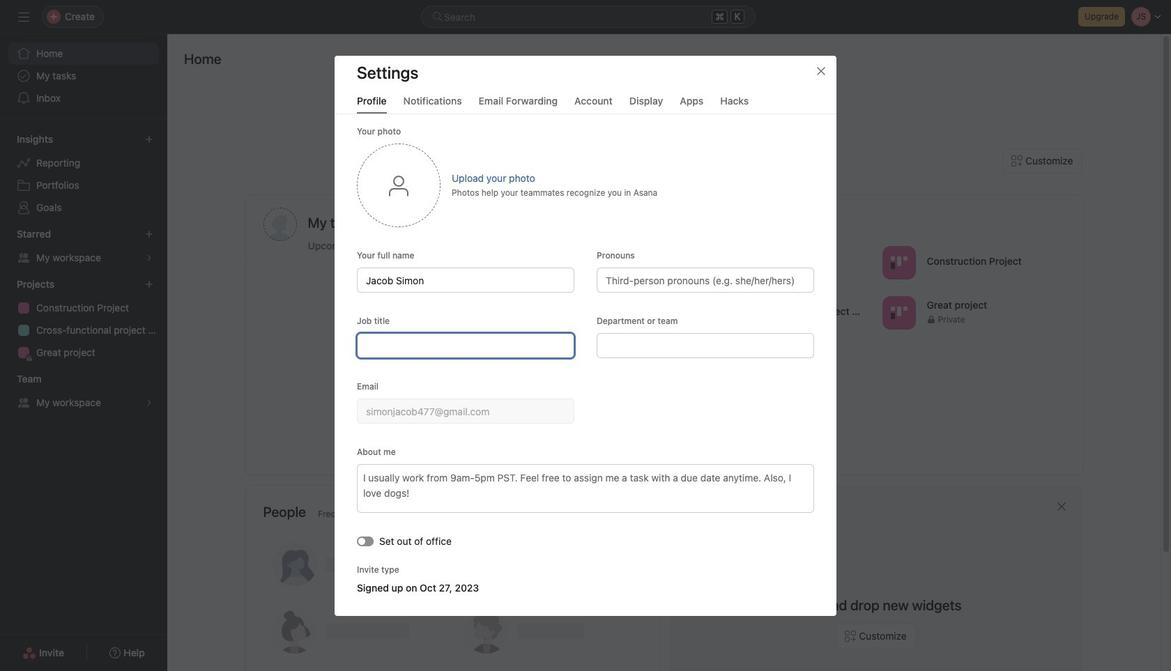 Task type: describe. For each thing, give the bounding box(es) containing it.
starred element
[[0, 222, 167, 272]]

2 board image from the top
[[890, 304, 907, 321]]

teams element
[[0, 367, 167, 417]]

close image
[[816, 65, 827, 76]]

global element
[[0, 34, 167, 118]]

add profile photo image
[[263, 208, 297, 241]]

hide sidebar image
[[18, 11, 29, 22]]



Task type: locate. For each thing, give the bounding box(es) containing it.
board image
[[890, 254, 907, 271], [890, 304, 907, 321]]

I usually work from 9am-5pm PST. Feel free to assign me a task with a due date anytime. Also, I love dogs! text field
[[357, 464, 814, 513]]

None text field
[[357, 267, 574, 292], [357, 333, 574, 358], [597, 333, 814, 358], [357, 398, 574, 424], [357, 267, 574, 292], [357, 333, 574, 358], [597, 333, 814, 358], [357, 398, 574, 424]]

1 board image from the top
[[890, 254, 907, 271]]

insights element
[[0, 127, 167, 222]]

Third-person pronouns (e.g. she/her/hers) text field
[[597, 267, 814, 292]]

dismiss image
[[1056, 501, 1067, 512]]

1 vertical spatial board image
[[890, 304, 907, 321]]

0 vertical spatial board image
[[890, 254, 907, 271]]

projects element
[[0, 272, 167, 367]]

switch
[[357, 536, 374, 546]]



Task type: vqa. For each thing, say whether or not it's contained in the screenshot.
1st Close icon from right
no



